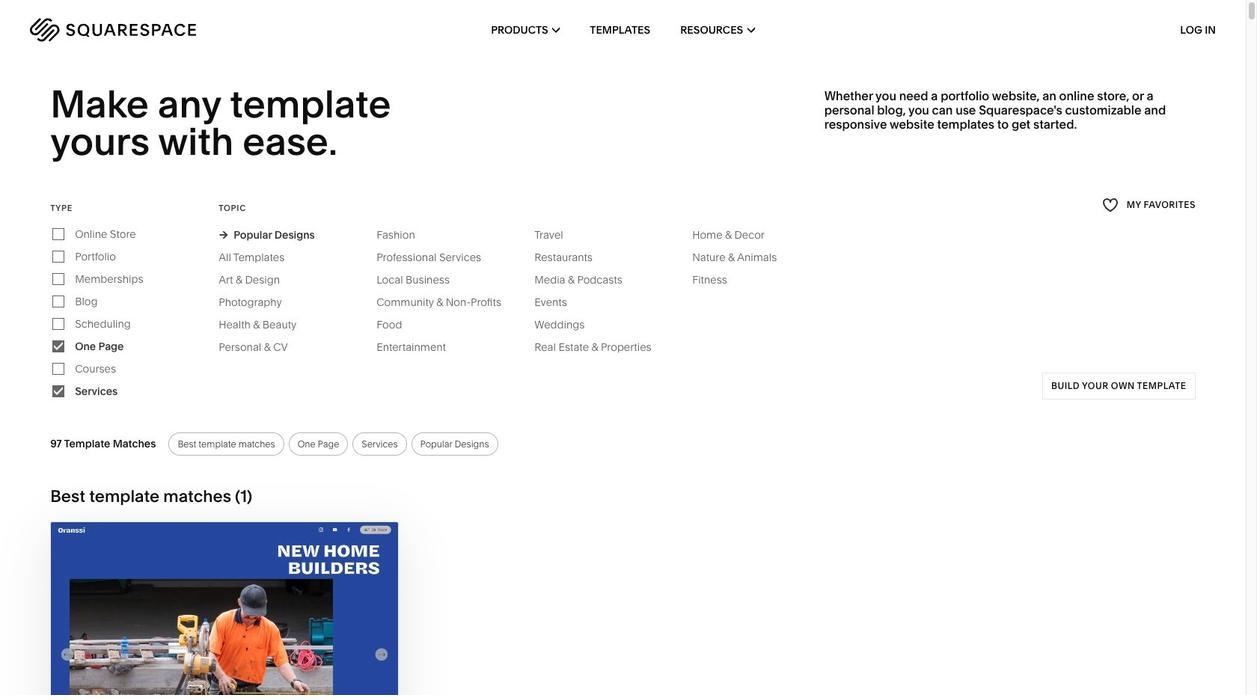 Task type: describe. For each thing, give the bounding box(es) containing it.
oranssi image
[[51, 522, 398, 695]]



Task type: vqa. For each thing, say whether or not it's contained in the screenshot.
Affiliates
no



